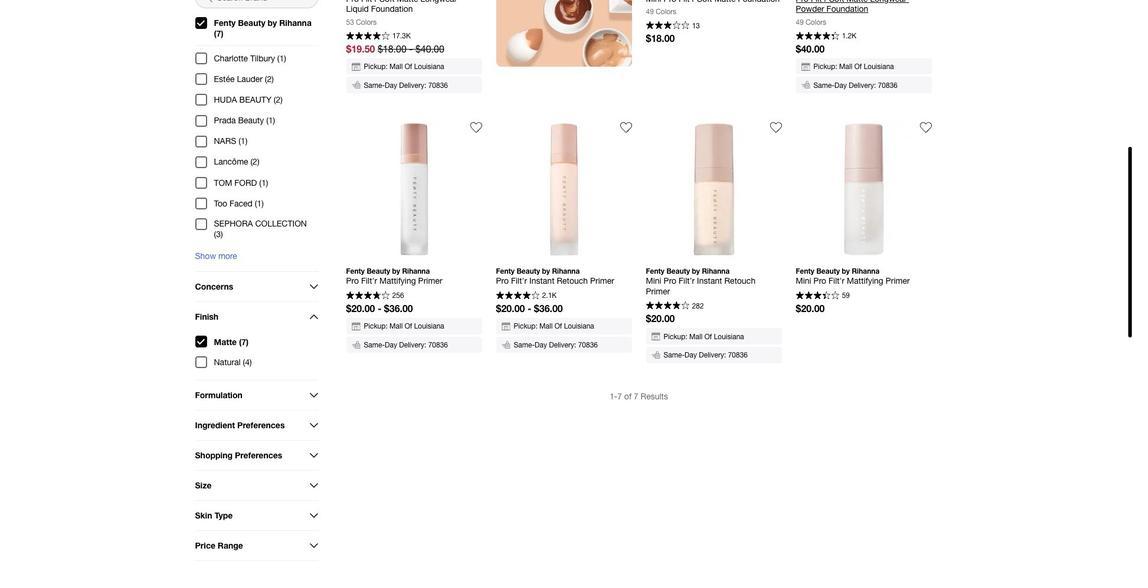 Task type: locate. For each thing, give the bounding box(es) containing it.
1.2k reviews element
[[842, 32, 857, 40]]

4 stars element left 282 reviews element
[[646, 302, 690, 311]]

4 stars element for 17.3k reviews element
[[346, 32, 390, 41]]

4 stars element for 282 reviews element
[[646, 302, 690, 311]]

2.1k reviews element
[[542, 292, 557, 299]]

2 vertical spatial 4 stars element
[[646, 302, 690, 311]]

3 stars element
[[646, 21, 690, 31]]

3.5 stars element left 59 reviews element
[[796, 292, 840, 301]]

0 vertical spatial 4 stars element
[[346, 32, 390, 41]]

2 horizontal spatial 4 stars element
[[646, 302, 690, 311]]

4.5 stars element
[[796, 32, 840, 41]]

fenty beauty by rihanna - pro filt'r mattifying primer image
[[346, 122, 482, 257]]

1 horizontal spatial 3.5 stars element
[[796, 292, 840, 301]]

1 vertical spatial 4 stars element
[[496, 292, 540, 301]]

3.5 stars element left the "256 reviews" element
[[346, 292, 390, 301]]

4 stars element
[[346, 32, 390, 41], [496, 292, 540, 301], [646, 302, 690, 311]]

0 horizontal spatial 3.5 stars element
[[346, 292, 390, 301]]

foundation finder | take the quiz > image
[[496, 0, 632, 67]]

0 horizontal spatial 4 stars element
[[346, 32, 390, 41]]

Search Brand search field
[[212, 0, 317, 8]]

sign in to love fenty beauty by rihanna - pro filt'r instant retouch primer image
[[620, 122, 632, 133]]

1 horizontal spatial 4 stars element
[[496, 292, 540, 301]]

sign in to love fenty beauty by rihanna - mini pro filt'r instant retouch primer image
[[770, 122, 782, 133]]

2 3.5 stars element from the left
[[796, 292, 840, 301]]

282 reviews element
[[692, 303, 704, 310]]

1 3.5 stars element from the left
[[346, 292, 390, 301]]

4 stars element left 17.3k reviews element
[[346, 32, 390, 41]]

4 stars element left 2.1k reviews element
[[496, 292, 540, 301]]

fenty beauty by rihanna - pro filt'r instant retouch primer image
[[496, 122, 632, 257]]

4 stars element for 2.1k reviews element
[[496, 292, 540, 301]]

3.5 stars element
[[346, 292, 390, 301], [796, 292, 840, 301]]



Task type: vqa. For each thing, say whether or not it's contained in the screenshot.
Sign In To Love Fenty Beauty By Rihanna - Mini Pro Filt'R Instant Retouch Primer image
yes



Task type: describe. For each thing, give the bounding box(es) containing it.
13 reviews element
[[692, 22, 700, 29]]

sign in to love fenty beauty by rihanna - mini pro filt'r mattifying primer image
[[920, 122, 932, 133]]

3.5 stars element for 59 reviews element
[[796, 292, 840, 301]]

sign in to love fenty beauty by rihanna - pro filt'r mattifying primer image
[[470, 122, 482, 133]]

3.5 stars element for the "256 reviews" element
[[346, 292, 390, 301]]

59 reviews element
[[842, 292, 850, 299]]

17.3k reviews element
[[392, 32, 411, 40]]

fenty beauty by rihanna - mini pro filt'r mattifying primer image
[[796, 122, 932, 257]]

fenty beauty by rihanna - mini pro filt'r instant retouch primer image
[[646, 122, 782, 257]]

256 reviews element
[[392, 292, 404, 299]]



